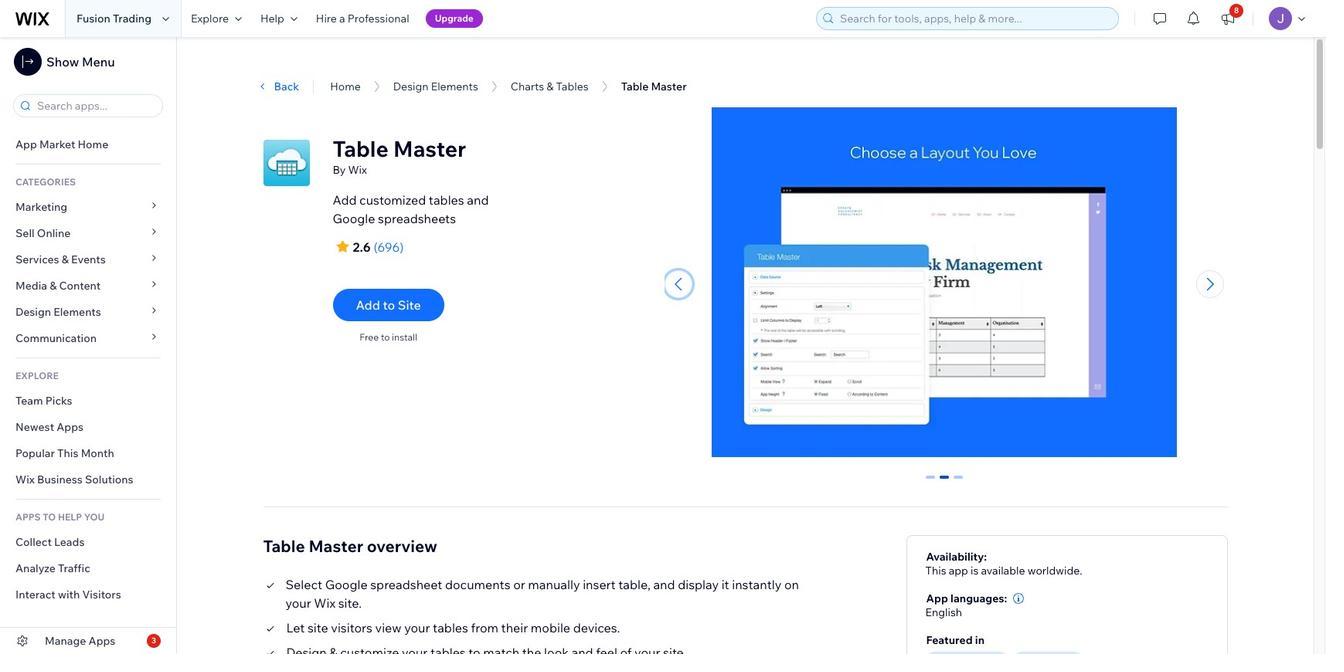 Task type: vqa. For each thing, say whether or not it's contained in the screenshot.
The Site'S
no



Task type: describe. For each thing, give the bounding box(es) containing it.
interact with visitors
[[15, 588, 121, 602]]

& for content
[[50, 279, 57, 293]]

content
[[59, 279, 101, 293]]

1 horizontal spatial elements
[[431, 80, 478, 94]]

available
[[982, 564, 1026, 578]]

Search for tools, apps, help & more... field
[[836, 8, 1114, 29]]

trading
[[113, 12, 152, 26]]

sell online link
[[0, 220, 176, 247]]

696
[[378, 240, 400, 255]]

0
[[928, 476, 934, 490]]

table up back
[[279, 46, 311, 62]]

app market home
[[15, 138, 108, 152]]

analyze
[[15, 562, 56, 576]]

(
[[374, 240, 378, 255]]

month
[[81, 447, 114, 461]]

0 horizontal spatial by
[[279, 63, 292, 77]]

home inside sidebar element
[[78, 138, 108, 152]]

featured
[[927, 634, 973, 648]]

2.6
[[353, 240, 371, 255]]

and inside add customized tables and google spreadsheets
[[467, 193, 489, 208]]

app market home link
[[0, 131, 176, 158]]

this for popular
[[57, 447, 78, 461]]

this for availability:
[[926, 564, 947, 578]]

media
[[15, 279, 47, 293]]

& for tables
[[547, 80, 554, 94]]

google inside 'select google spreadsheet documents or manually insert table, and display it instantly on your wix site.'
[[325, 577, 368, 593]]

from
[[471, 621, 499, 636]]

media & content
[[15, 279, 101, 293]]

show
[[46, 54, 79, 70]]

to for free
[[381, 332, 390, 343]]

help
[[58, 512, 82, 523]]

team picks
[[15, 394, 72, 408]]

traffic
[[58, 562, 90, 576]]

& for events
[[62, 253, 69, 267]]

Search apps... field
[[32, 95, 158, 117]]

elements inside sidebar element
[[54, 305, 101, 319]]

table up customized
[[333, 135, 389, 162]]

add for add customized tables and google spreadsheets
[[333, 193, 357, 208]]

1 horizontal spatial design
[[393, 80, 429, 94]]

upgrade button
[[426, 9, 483, 28]]

newest
[[15, 421, 54, 435]]

business
[[37, 473, 83, 487]]

2.6 ( 696 )
[[353, 240, 404, 255]]

newest apps
[[15, 421, 84, 435]]

add for add to site
[[356, 298, 380, 313]]

charts
[[511, 80, 544, 94]]

upgrade
[[435, 12, 474, 24]]

1 vertical spatial table master by wix
[[333, 135, 466, 177]]

charts & tables
[[511, 80, 589, 94]]

spreadsheets
[[378, 211, 456, 227]]

display
[[678, 577, 719, 593]]

fusion trading
[[77, 12, 152, 26]]

collect leads link
[[0, 530, 176, 556]]

worldwide.
[[1028, 564, 1083, 578]]

wix inside 'select google spreadsheet documents or manually insert table, and display it instantly on your wix site.'
[[314, 596, 336, 611]]

mobile
[[531, 621, 571, 636]]

wix up back
[[296, 63, 315, 77]]

events
[[71, 253, 106, 267]]

with
[[58, 588, 80, 602]]

devices.
[[573, 621, 620, 636]]

1 horizontal spatial home
[[330, 80, 361, 94]]

collect leads
[[15, 536, 85, 550]]

table master overview
[[263, 536, 438, 556]]

spreadsheet
[[371, 577, 442, 593]]

to
[[43, 512, 56, 523]]

visitors
[[331, 621, 373, 636]]

0 vertical spatial table master logo image
[[242, 47, 270, 75]]

1 vertical spatial design elements link
[[0, 299, 176, 325]]

or
[[513, 577, 526, 593]]

categories
[[15, 176, 76, 188]]

select google spreadsheet documents or manually insert table, and display it instantly on your wix site.
[[286, 577, 799, 611]]

availability:
[[927, 550, 987, 564]]

sell
[[15, 227, 35, 240]]

explore
[[15, 370, 59, 382]]

sell online
[[15, 227, 71, 240]]

hire a professional link
[[307, 0, 419, 37]]

communication link
[[0, 325, 176, 352]]

show menu button
[[14, 48, 115, 76]]

help button
[[251, 0, 307, 37]]

apps for manage apps
[[89, 635, 115, 649]]

)
[[400, 240, 404, 255]]

popular this month link
[[0, 441, 176, 467]]

analyze traffic link
[[0, 556, 176, 582]]

view
[[375, 621, 402, 636]]

you
[[84, 512, 105, 523]]

2
[[956, 476, 962, 490]]

8
[[1235, 5, 1240, 15]]

0 1 2
[[928, 476, 962, 490]]

help
[[261, 12, 284, 26]]

3
[[152, 636, 156, 646]]

wix business solutions
[[15, 473, 133, 487]]



Task type: locate. For each thing, give the bounding box(es) containing it.
wix inside wix business solutions link
[[15, 473, 35, 487]]

0 horizontal spatial design elements
[[15, 305, 101, 319]]

master inside button
[[651, 80, 687, 94]]

0 horizontal spatial this
[[57, 447, 78, 461]]

collect
[[15, 536, 52, 550]]

2 vertical spatial &
[[50, 279, 57, 293]]

google inside add customized tables and google spreadsheets
[[333, 211, 375, 227]]

app for app languages:
[[927, 592, 949, 606]]

interact with visitors link
[[0, 582, 176, 608]]

0 vertical spatial table master by wix
[[279, 46, 355, 77]]

1 vertical spatial add
[[356, 298, 380, 313]]

table master logo image down back
[[263, 140, 310, 186]]

app left market
[[15, 138, 37, 152]]

show menu
[[46, 54, 115, 70]]

featured in
[[927, 634, 985, 648]]

on
[[785, 577, 799, 593]]

table master
[[621, 80, 687, 94]]

design elements link
[[393, 80, 478, 94], [0, 299, 176, 325]]

is
[[971, 564, 979, 578]]

0 vertical spatial this
[[57, 447, 78, 461]]

0 horizontal spatial home
[[78, 138, 108, 152]]

manually
[[528, 577, 580, 593]]

select
[[286, 577, 322, 593]]

overview
[[367, 536, 438, 556]]

this up wix business solutions
[[57, 447, 78, 461]]

1 vertical spatial google
[[325, 577, 368, 593]]

table,
[[619, 577, 651, 593]]

online
[[37, 227, 71, 240]]

elements down the upgrade button
[[431, 80, 478, 94]]

wix down popular
[[15, 473, 35, 487]]

newest apps link
[[0, 414, 176, 441]]

tables left from
[[433, 621, 469, 636]]

1 vertical spatial design
[[15, 305, 51, 319]]

home
[[330, 80, 361, 94], [78, 138, 108, 152]]

marketing link
[[0, 194, 176, 220]]

your down select
[[286, 596, 311, 611]]

let
[[286, 621, 305, 636]]

app inside "app market home" link
[[15, 138, 37, 152]]

8 button
[[1212, 0, 1246, 37]]

1 vertical spatial this
[[926, 564, 947, 578]]

design down "media" at left
[[15, 305, 51, 319]]

0 horizontal spatial &
[[50, 279, 57, 293]]

1 vertical spatial your
[[405, 621, 430, 636]]

tables up spreadsheets
[[429, 193, 464, 208]]

and inside 'select google spreadsheet documents or manually insert table, and display it instantly on your wix site.'
[[654, 577, 675, 593]]

design elements inside sidebar element
[[15, 305, 101, 319]]

services
[[15, 253, 59, 267]]

design elements down media & content
[[15, 305, 101, 319]]

0 vertical spatial your
[[286, 596, 311, 611]]

back button
[[256, 80, 299, 94]]

to for add
[[383, 298, 395, 313]]

1 vertical spatial to
[[381, 332, 390, 343]]

1 vertical spatial tables
[[433, 621, 469, 636]]

explore
[[191, 12, 229, 26]]

visitors
[[82, 588, 121, 602]]

this inside sidebar element
[[57, 447, 78, 461]]

0 vertical spatial elements
[[431, 80, 478, 94]]

design inside sidebar element
[[15, 305, 51, 319]]

languages:
[[951, 592, 1008, 606]]

popular
[[15, 447, 55, 461]]

apps
[[57, 421, 84, 435], [89, 635, 115, 649]]

to left site
[[383, 298, 395, 313]]

0 vertical spatial design elements
[[393, 80, 478, 94]]

1 horizontal spatial design elements link
[[393, 80, 478, 94]]

to
[[383, 298, 395, 313], [381, 332, 390, 343]]

1 horizontal spatial &
[[62, 253, 69, 267]]

& right "media" at left
[[50, 279, 57, 293]]

back
[[274, 80, 299, 94]]

1 vertical spatial app
[[927, 592, 949, 606]]

this left app
[[926, 564, 947, 578]]

1
[[942, 476, 948, 490]]

design elements link down content on the top left of page
[[0, 299, 176, 325]]

your right the view
[[405, 621, 430, 636]]

table master logo image up back button
[[242, 47, 270, 75]]

google up 2.6
[[333, 211, 375, 227]]

google
[[333, 211, 375, 227], [325, 577, 368, 593]]

table master preview 1 image
[[712, 107, 1178, 465]]

0 vertical spatial &
[[547, 80, 554, 94]]

to right free
[[381, 332, 390, 343]]

0 vertical spatial and
[[467, 193, 489, 208]]

0 horizontal spatial apps
[[57, 421, 84, 435]]

hire a professional
[[316, 12, 409, 26]]

to inside button
[[383, 298, 395, 313]]

your
[[286, 596, 311, 611], [405, 621, 430, 636]]

1 horizontal spatial and
[[654, 577, 675, 593]]

design right the "home" link
[[393, 80, 429, 94]]

table up select
[[263, 536, 305, 556]]

1 vertical spatial table master logo image
[[263, 140, 310, 186]]

table master by wix up the "home" link
[[279, 46, 355, 77]]

add
[[333, 193, 357, 208], [356, 298, 380, 313]]

sidebar element
[[0, 37, 177, 655]]

charts & tables link
[[511, 80, 589, 94]]

1 horizontal spatial app
[[927, 592, 949, 606]]

0 vertical spatial design elements link
[[393, 80, 478, 94]]

wix up customized
[[348, 163, 367, 177]]

table master button
[[614, 75, 695, 98]]

wix left site.
[[314, 596, 336, 611]]

picks
[[45, 394, 72, 408]]

1 horizontal spatial apps
[[89, 635, 115, 649]]

services & events link
[[0, 247, 176, 273]]

site
[[308, 621, 328, 636]]

apps up popular this month
[[57, 421, 84, 435]]

table master by wix
[[279, 46, 355, 77], [333, 135, 466, 177]]

solutions
[[85, 473, 133, 487]]

market
[[39, 138, 75, 152]]

0 horizontal spatial design elements link
[[0, 299, 176, 325]]

tables
[[556, 80, 589, 94]]

free
[[360, 332, 379, 343]]

1 vertical spatial and
[[654, 577, 675, 593]]

this inside availability: this app is available worldwide.
[[926, 564, 947, 578]]

app for app market home
[[15, 138, 37, 152]]

1 vertical spatial home
[[78, 138, 108, 152]]

1 vertical spatial &
[[62, 253, 69, 267]]

their
[[501, 621, 528, 636]]

home right market
[[78, 138, 108, 152]]

0 vertical spatial design
[[393, 80, 429, 94]]

table inside button
[[621, 80, 649, 94]]

home right back
[[330, 80, 361, 94]]

customized
[[360, 193, 426, 208]]

add inside add customized tables and google spreadsheets
[[333, 193, 357, 208]]

leads
[[54, 536, 85, 550]]

design elements link down the upgrade button
[[393, 80, 478, 94]]

0 horizontal spatial your
[[286, 596, 311, 611]]

apps to help you
[[15, 512, 105, 523]]

services & events
[[15, 253, 106, 267]]

1 horizontal spatial your
[[405, 621, 430, 636]]

0 horizontal spatial elements
[[54, 305, 101, 319]]

1 vertical spatial apps
[[89, 635, 115, 649]]

elements
[[431, 80, 478, 94], [54, 305, 101, 319]]

table
[[279, 46, 311, 62], [621, 80, 649, 94], [333, 135, 389, 162], [263, 536, 305, 556]]

add left customized
[[333, 193, 357, 208]]

table right tables
[[621, 80, 649, 94]]

let site visitors view your tables from their mobile devices.
[[286, 621, 620, 636]]

by
[[279, 63, 292, 77], [333, 163, 346, 177]]

team
[[15, 394, 43, 408]]

add customized tables and google spreadsheets
[[333, 193, 489, 227]]

table master logo image
[[242, 47, 270, 75], [263, 140, 310, 186]]

google up site.
[[325, 577, 368, 593]]

manage apps
[[45, 635, 115, 649]]

1 vertical spatial elements
[[54, 305, 101, 319]]

your inside 'select google spreadsheet documents or manually insert table, and display it instantly on your wix site.'
[[286, 596, 311, 611]]

0 vertical spatial to
[[383, 298, 395, 313]]

0 vertical spatial apps
[[57, 421, 84, 435]]

apps
[[15, 512, 41, 523]]

app left languages:
[[927, 592, 949, 606]]

add up free
[[356, 298, 380, 313]]

hire
[[316, 12, 337, 26]]

popular this month
[[15, 447, 114, 461]]

install
[[392, 332, 418, 343]]

2 horizontal spatial &
[[547, 80, 554, 94]]

1 horizontal spatial design elements
[[393, 80, 478, 94]]

it
[[722, 577, 730, 593]]

0 horizontal spatial design
[[15, 305, 51, 319]]

0 vertical spatial google
[[333, 211, 375, 227]]

1 vertical spatial by
[[333, 163, 346, 177]]

english
[[926, 606, 963, 620]]

1 vertical spatial design elements
[[15, 305, 101, 319]]

add inside button
[[356, 298, 380, 313]]

& left tables
[[547, 80, 554, 94]]

team picks link
[[0, 388, 176, 414]]

design elements down the upgrade button
[[393, 80, 478, 94]]

manage
[[45, 635, 86, 649]]

wix business solutions link
[[0, 467, 176, 493]]

0 vertical spatial add
[[333, 193, 357, 208]]

apps for newest apps
[[57, 421, 84, 435]]

app
[[949, 564, 969, 578]]

documents
[[445, 577, 511, 593]]

& left events
[[62, 253, 69, 267]]

tables inside add customized tables and google spreadsheets
[[429, 193, 464, 208]]

0 vertical spatial tables
[[429, 193, 464, 208]]

table master by wix up customized
[[333, 135, 466, 177]]

&
[[547, 80, 554, 94], [62, 253, 69, 267], [50, 279, 57, 293]]

site.
[[338, 596, 362, 611]]

0 horizontal spatial app
[[15, 138, 37, 152]]

analyze traffic
[[15, 562, 90, 576]]

1 horizontal spatial by
[[333, 163, 346, 177]]

1 horizontal spatial this
[[926, 564, 947, 578]]

apps right manage
[[89, 635, 115, 649]]

design elements
[[393, 80, 478, 94], [15, 305, 101, 319]]

insert
[[583, 577, 616, 593]]

0 vertical spatial by
[[279, 63, 292, 77]]

free to install
[[360, 332, 418, 343]]

0 vertical spatial app
[[15, 138, 37, 152]]

0 vertical spatial home
[[330, 80, 361, 94]]

availability: this app is available worldwide.
[[926, 550, 1083, 578]]

0 horizontal spatial and
[[467, 193, 489, 208]]

elements down content on the top left of page
[[54, 305, 101, 319]]



